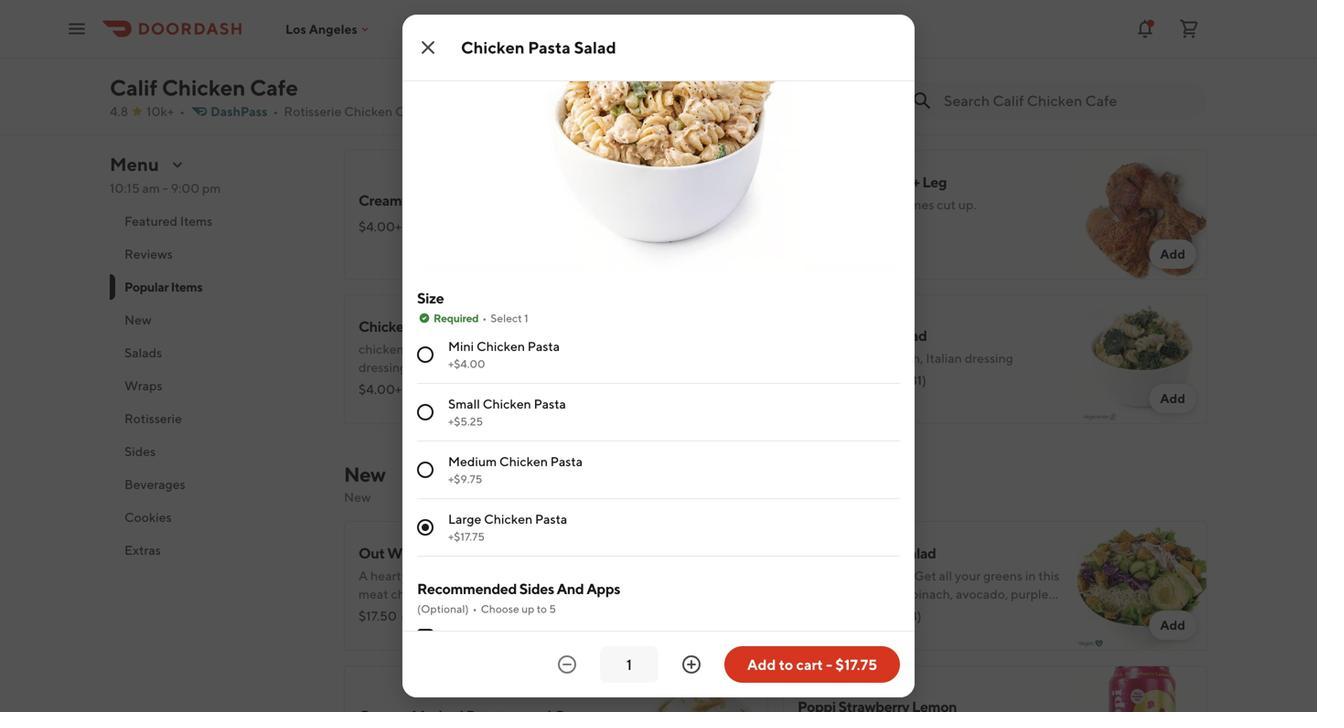 Task type: describe. For each thing, give the bounding box(es) containing it.
$17.50 •
[[359, 609, 406, 624]]

angeles
[[309, 21, 358, 36]]

10k+
[[147, 104, 174, 119]]

qtr
[[798, 173, 821, 191]]

w/ inside out west salad a hearty ranch style salad loaded w/ white meat chicken, avocado, black beans, roasted corn, white cheddar cheese, red peppers, pita croutons & side chipotle dressing.
[[552, 569, 567, 584]]

dark
[[880, 173, 910, 191]]

out west salad image
[[639, 522, 769, 652]]

salad for broccoli pasta salad broccoli, pasta, ranch, italian dressing
[[892, 327, 927, 345]]

+
[[913, 173, 920, 191]]

pita inside out west salad a hearty ranch style salad loaded w/ white meat chicken, avocado, black beans, roasted corn, white cheddar cheese, red peppers, pita croutons & side chipotle dressing.
[[598, 605, 621, 620]]

leg
[[923, 173, 947, 191]]

+$9.75
[[448, 473, 483, 486]]

extras
[[124, 543, 161, 558]]

Current quantity is 1 number field
[[611, 655, 648, 675]]

$17.75
[[836, 657, 878, 674]]

mashed
[[412, 192, 464, 209]]

• for 10k+ •
[[180, 104, 185, 119]]

potatoes for roasted potatoes
[[499, 630, 551, 645]]

chicken for rotisserie chicken cafe
[[344, 104, 393, 119]]

qtr chicken dark + leg image
[[1078, 150, 1208, 280]]

$9.50
[[798, 219, 833, 234]]

& inside out west salad a hearty ranch style salad loaded w/ white meat chicken, avocado, black beans, roasted corn, white cheddar cheese, red peppers, pita croutons & side chipotle dressing.
[[412, 624, 421, 639]]

new inside new new
[[344, 490, 371, 505]]

select
[[491, 312, 522, 325]]

potatoes for roasted potatoes sautéed w/ onions & spices $4.00+
[[415, 38, 473, 55]]

9:00
[[171, 181, 200, 196]]

4.8
[[110, 104, 128, 119]]

chicken, inside out west salad a hearty ranch style salad loaded w/ white meat chicken, avocado, black beans, roasted corn, white cheddar cheese, red peppers, pita croutons & side chipotle dressing.
[[391, 587, 440, 602]]

pasta inside small chicken pasta +$5.25
[[534, 397, 566, 412]]

gravy
[[554, 192, 592, 209]]

wraps
[[124, 378, 163, 393]]

& inside roasted potatoes sautéed w/ onions & spices $4.00+
[[467, 62, 475, 77]]

sautéed
[[359, 62, 405, 77]]

salad for out west salad a hearty ranch style salad loaded w/ white meat chicken, avocado, black beans, roasted corn, white cheddar cheese, red peppers, pita croutons & side chipotle dressing.
[[424, 545, 460, 562]]

dressing for croutons,
[[841, 71, 890, 86]]

style
[[446, 569, 473, 584]]

+$4.00
[[448, 358, 485, 371]]

add for green goddess salad
[[1161, 618, 1186, 633]]

qtr chicken dark + leg 2 legs & 1 thigh. -comes cut up.
[[798, 173, 977, 212]]

cookies button
[[110, 501, 322, 534]]

size group
[[417, 288, 900, 557]]

add button for broccoli pasta salad
[[1150, 384, 1197, 414]]

items for popular items
[[171, 280, 203, 295]]

mayo,
[[1023, 53, 1058, 68]]

• inside the recommended sides and apps (optional) • choose up to 5
[[473, 603, 477, 616]]

broccoli pasta salad image
[[1078, 295, 1208, 425]]

rotisserie for rotisserie chicken cafe
[[284, 104, 342, 119]]

meat
[[359, 587, 388, 602]]

add to cart - $17.75
[[747, 657, 878, 674]]

add button for out west salad
[[710, 611, 758, 641]]

0 items, open order cart image
[[1179, 18, 1201, 40]]

featured items button
[[110, 205, 322, 238]]

and
[[527, 192, 551, 209]]

cafe for calif chicken cafe
[[250, 75, 298, 101]]

2
[[798, 197, 805, 212]]

$4.00+ left 91%
[[359, 382, 402, 397]]

island
[[562, 342, 597, 357]]

add for broccoli pasta salad
[[1161, 391, 1186, 406]]

pasta inside mini chicken pasta +$4.00
[[528, 339, 560, 354]]

peppers,
[[545, 605, 596, 620]]

menu
[[110, 154, 159, 175]]

corn,
[[359, 605, 388, 620]]

1 vertical spatial potatoes
[[466, 192, 524, 209]]

chicken pasta salad dialog
[[403, 8, 915, 713]]

roasted potatoes
[[448, 630, 551, 645]]

w/ inside roasted potatoes sautéed w/ onions & spices $4.00+
[[408, 62, 423, 77]]

100% up the $17.75
[[865, 609, 898, 624]]

100% for west
[[426, 609, 459, 624]]

recommended
[[417, 581, 517, 598]]

(37)
[[456, 382, 479, 397]]

small chicken pasta +$5.25
[[448, 397, 566, 428]]

green
[[798, 545, 839, 562]]

chicken for qtr chicken dark + leg 2 legs & 1 thigh. -comes cut up.
[[823, 173, 877, 191]]

96% (32)
[[867, 93, 918, 108]]

recommended sides and apps (optional) • choose up to 5
[[417, 581, 620, 616]]

96%
[[867, 93, 892, 108]]

• for $17.50 •
[[401, 609, 406, 624]]

thigh.
[[852, 197, 886, 212]]

roasted potatoes image
[[639, 5, 769, 135]]

hearty
[[371, 569, 408, 584]]

popular
[[124, 280, 169, 295]]

• for dashpass •
[[273, 104, 279, 119]]

poppi strawberry lemon image
[[1078, 666, 1208, 713]]

sides inside the recommended sides and apps (optional) • choose up to 5
[[520, 581, 554, 598]]

broccoli pasta salad broccoli, pasta, ranch, italian dressing
[[798, 327, 1014, 366]]

popular items
[[124, 280, 203, 295]]

2 (13) from the left
[[901, 609, 922, 624]]

chicken inside chicken pasta salad chicken, pasta, green onions, 1000 island dressing
[[359, 318, 412, 335]]

0 vertical spatial -
[[163, 181, 168, 196]]

los angeles
[[285, 21, 358, 36]]

red
[[523, 605, 542, 620]]

increase quantity by 1 image
[[681, 654, 703, 676]]

rotisserie for rotisserie
[[124, 411, 182, 426]]

+$17.75
[[448, 531, 485, 544]]

onions
[[426, 62, 464, 77]]

salad for chicken pasta salad
[[574, 38, 617, 57]]

dressing inside chicken pasta salad chicken, pasta, green onions, 1000 island dressing
[[359, 360, 407, 375]]

#2
[[798, 241, 814, 256]]

roasted for roasted potatoes sautéed w/ onions & spices $4.00+
[[359, 38, 412, 55]]

cut
[[937, 197, 956, 212]]

los
[[285, 21, 306, 36]]

am
[[142, 181, 160, 196]]

dressing.
[[500, 624, 552, 639]]

caesar
[[798, 71, 838, 86]]

chicken pasta salad image
[[639, 295, 769, 425]]

pasta, for chicken
[[410, 342, 444, 357]]

dashpass •
[[211, 104, 279, 119]]

& inside the qtr chicken dark + leg 2 legs & 1 thigh. -comes cut up.
[[834, 197, 842, 212]]

broccoli
[[798, 327, 851, 345]]

west
[[387, 545, 422, 562]]

$13.50
[[798, 93, 838, 108]]

rotisserie chicken cafe
[[284, 104, 423, 119]]

green
[[447, 342, 481, 357]]

$4.00+ inside roasted potatoes sautéed w/ onions & spices $4.00+
[[359, 84, 402, 99]]

(optional)
[[417, 603, 469, 616]]

featured
[[124, 214, 178, 229]]

onions,
[[483, 342, 525, 357]]

new new
[[344, 463, 386, 505]]

size
[[417, 290, 444, 307]]

- inside add to cart - $17.75 button
[[826, 657, 833, 674]]

(66)
[[890, 219, 914, 234]]

none radio inside size group
[[417, 520, 434, 536]]

reviews button
[[110, 238, 322, 271]]

0 horizontal spatial white
[[390, 605, 423, 620]]

legs
[[808, 197, 831, 212]]



Task type: vqa. For each thing, say whether or not it's contained in the screenshot.
the topmost OAT
no



Task type: locate. For each thing, give the bounding box(es) containing it.
0 vertical spatial &
[[467, 62, 475, 77]]

2 vertical spatial potatoes
[[499, 630, 551, 645]]

100% down 'avocado,'
[[426, 609, 459, 624]]

0 horizontal spatial -
[[163, 181, 168, 196]]

pasta, up 100% (31)
[[851, 351, 885, 366]]

pasta inside 'medium chicken pasta +$9.75'
[[551, 454, 583, 469]]

0 horizontal spatial pita
[[598, 605, 621, 620]]

most
[[817, 241, 846, 256]]

w/
[[408, 62, 423, 77], [552, 569, 567, 584]]

out
[[359, 545, 385, 562]]

pasta, inside chicken pasta salad chicken, pasta, green onions, 1000 island dressing
[[410, 342, 444, 357]]

chicken, inside chicken, pita croutons, greens, tomato, mayo, caesar dressing
[[798, 53, 846, 68]]

reviews
[[124, 247, 173, 262]]

add button
[[710, 95, 758, 124], [710, 240, 758, 269], [1150, 240, 1197, 269], [1150, 384, 1197, 414], [710, 611, 758, 641], [1150, 611, 1197, 641]]

1 horizontal spatial pita
[[849, 53, 872, 68]]

cafe for rotisserie chicken cafe
[[395, 104, 423, 119]]

pasta inside chicken pasta salad chicken, pasta, green onions, 1000 island dressing
[[415, 318, 451, 335]]

$4.00+ down broccoli, at the right of the page
[[798, 373, 841, 388]]

apps
[[587, 581, 620, 598]]

add for qtr chicken dark + leg
[[1161, 247, 1186, 262]]

• right dashpass
[[273, 104, 279, 119]]

1 horizontal spatial w/
[[552, 569, 567, 584]]

1 (13) from the left
[[462, 609, 483, 624]]

dashpass
[[211, 104, 268, 119]]

0 horizontal spatial cafe
[[250, 75, 298, 101]]

dressing for salad
[[965, 351, 1014, 366]]

0 vertical spatial creamy mashed potatoes and gravy image
[[639, 150, 769, 280]]

1 horizontal spatial white
[[570, 569, 602, 584]]

None radio
[[417, 520, 434, 536]]

• left "select"
[[482, 312, 487, 325]]

• down broccoli, at the right of the page
[[845, 373, 850, 388]]

chicken pasta salad
[[461, 38, 617, 57]]

1 vertical spatial pita
[[598, 605, 621, 620]]

2 vertical spatial new
[[344, 490, 371, 505]]

to inside button
[[779, 657, 794, 674]]

medium
[[448, 454, 497, 469]]

pasta inside broccoli pasta salad broccoli, pasta, ranch, italian dressing
[[853, 327, 889, 345]]

new inside button
[[124, 312, 152, 328]]

1 vertical spatial items
[[171, 280, 203, 295]]

& right legs at the right
[[834, 197, 842, 212]]

1 vertical spatial creamy mashed potatoes and gravy image
[[639, 666, 769, 713]]

1 horizontal spatial roasted
[[448, 630, 497, 645]]

goddess
[[841, 545, 899, 562]]

spices
[[478, 62, 514, 77]]

2 vertical spatial chicken,
[[391, 587, 440, 602]]

salad inside broccoli pasta salad broccoli, pasta, ranch, italian dressing
[[892, 327, 927, 345]]

• down 'avocado,'
[[473, 603, 477, 616]]

calif chicken cafe
[[110, 75, 298, 101]]

roasted for roasted potatoes
[[448, 630, 497, 645]]

1 vertical spatial chicken,
[[359, 342, 407, 357]]

100% (31)
[[870, 373, 927, 388]]

• for $4.00+ •
[[845, 373, 850, 388]]

chicken up dashpass
[[162, 75, 246, 101]]

1 horizontal spatial 100% (13)
[[865, 609, 922, 624]]

chicken pasta salad chicken, pasta, green onions, 1000 island dressing
[[359, 318, 597, 375]]

1 vertical spatial sides
[[520, 581, 554, 598]]

rotisserie
[[284, 104, 342, 119], [124, 411, 182, 426]]

1000
[[527, 342, 560, 357]]

100% (13) up the $17.75
[[865, 609, 922, 624]]

chicken for medium chicken pasta +$9.75
[[500, 454, 548, 469]]

1 horizontal spatial 1
[[845, 197, 849, 212]]

avocado,
[[442, 587, 495, 602]]

pita inside chicken, pita croutons, greens, tomato, mayo, caesar dressing
[[849, 53, 872, 68]]

featured items
[[124, 214, 213, 229]]

extras button
[[110, 534, 322, 567]]

green goddess salad image
[[1078, 522, 1208, 652]]

medium chicken pasta +$9.75
[[448, 454, 583, 486]]

chipotle
[[449, 624, 497, 639]]

- right cart
[[826, 657, 833, 674]]

beans,
[[531, 587, 569, 602]]

items down 9:00
[[180, 214, 213, 229]]

salad inside dialog
[[574, 38, 617, 57]]

• right 10k+
[[180, 104, 185, 119]]

chicken right the large
[[484, 512, 533, 527]]

$4.00+ •
[[798, 373, 850, 388]]

•
[[180, 104, 185, 119], [273, 104, 279, 119], [482, 312, 487, 325], [845, 373, 850, 388], [473, 603, 477, 616], [401, 609, 406, 624]]

1 inside size group
[[524, 312, 529, 325]]

0 horizontal spatial roasted
[[359, 38, 412, 55]]

0 vertical spatial potatoes
[[415, 38, 473, 55]]

items for featured items
[[180, 214, 213, 229]]

0 horizontal spatial 100% (13)
[[426, 609, 483, 624]]

0 vertical spatial cafe
[[250, 75, 298, 101]]

creamy mashed potatoes and gravy
[[359, 192, 592, 209]]

$4.00+ down the sautéed at the left of page
[[359, 84, 402, 99]]

add button for green goddess salad
[[1150, 611, 1197, 641]]

italian
[[926, 351, 963, 366]]

liked
[[848, 241, 879, 256]]

rotisserie right dashpass •
[[284, 104, 342, 119]]

sides inside button
[[124, 444, 156, 459]]

100% (13) down 'avocado,'
[[426, 609, 483, 624]]

white up roasted
[[570, 569, 602, 584]]

1 horizontal spatial cafe
[[395, 104, 423, 119]]

up
[[522, 603, 535, 616]]

ranch
[[411, 569, 443, 584]]

add for out west salad
[[721, 618, 747, 633]]

2 100% (13) from the left
[[865, 609, 922, 624]]

- right am
[[163, 181, 168, 196]]

1 horizontal spatial (13)
[[901, 609, 922, 624]]

0 vertical spatial chicken,
[[798, 53, 846, 68]]

1 vertical spatial 1
[[524, 312, 529, 325]]

100% down ranch,
[[870, 373, 903, 388]]

items right popular
[[171, 280, 203, 295]]

$17.50
[[359, 609, 397, 624]]

chicken for mini chicken pasta +$4.00
[[477, 339, 525, 354]]

w/ up beans,
[[552, 569, 567, 584]]

sides
[[124, 444, 156, 459], [520, 581, 554, 598]]

green goddess salad
[[798, 545, 937, 562]]

pasta, left mini
[[410, 342, 444, 357]]

0 vertical spatial new
[[124, 312, 152, 328]]

1 vertical spatial w/
[[552, 569, 567, 584]]

add button for creamy mashed potatoes and gravy
[[710, 240, 758, 269]]

pasta,
[[410, 342, 444, 357], [851, 351, 885, 366]]

1 left thigh.
[[845, 197, 849, 212]]

chicken inside the qtr chicken dark + leg 2 legs & 1 thigh. -comes cut up.
[[823, 173, 877, 191]]

1 right "select"
[[524, 312, 529, 325]]

croutons,
[[874, 53, 928, 68]]

• select 1
[[482, 312, 529, 325]]

1 horizontal spatial rotisserie
[[284, 104, 342, 119]]

cheddar
[[425, 605, 473, 620]]

+$5.25
[[448, 415, 483, 428]]

close chicken pasta salad image
[[417, 37, 439, 59]]

1 horizontal spatial -
[[826, 657, 833, 674]]

sides up the beverages
[[124, 444, 156, 459]]

beverages button
[[110, 469, 322, 501]]

chicken right (37)
[[483, 397, 531, 412]]

pasta, inside broccoli pasta salad broccoli, pasta, ranch, italian dressing
[[851, 351, 885, 366]]

chicken inside mini chicken pasta +$4.00
[[477, 339, 525, 354]]

None radio
[[417, 347, 434, 363], [417, 404, 434, 421], [417, 462, 434, 479], [417, 347, 434, 363], [417, 404, 434, 421], [417, 462, 434, 479]]

2 vertical spatial -
[[826, 657, 833, 674]]

dressing left '+$4.00'
[[359, 360, 407, 375]]

pita down apps
[[598, 605, 621, 620]]

chicken
[[461, 38, 525, 57], [162, 75, 246, 101], [344, 104, 393, 119], [823, 173, 877, 191], [359, 318, 412, 335], [477, 339, 525, 354], [483, 397, 531, 412], [500, 454, 548, 469], [484, 512, 533, 527]]

1 horizontal spatial &
[[467, 62, 475, 77]]

0 vertical spatial to
[[537, 603, 547, 616]]

(13) down green goddess salad
[[901, 609, 922, 624]]

(31)
[[906, 373, 927, 388]]

rotisserie inside button
[[124, 411, 182, 426]]

chicken right the "medium"
[[500, 454, 548, 469]]

potatoes inside roasted potatoes sautéed w/ onions & spices $4.00+
[[415, 38, 473, 55]]

0 vertical spatial w/
[[408, 62, 423, 77]]

dressing inside broccoli pasta salad broccoli, pasta, ranch, italian dressing
[[965, 351, 1014, 366]]

pasta, for broccoli
[[851, 351, 885, 366]]

0 horizontal spatial pasta,
[[410, 342, 444, 357]]

add for creamy mashed potatoes and gravy
[[721, 247, 747, 262]]

salad inside chicken pasta salad chicken, pasta, green onions, 1000 island dressing
[[453, 318, 489, 335]]

1 vertical spatial roasted
[[448, 630, 497, 645]]

add to cart - $17.75 button
[[725, 647, 900, 684]]

salads
[[124, 345, 162, 361]]

add for roasted potatoes
[[721, 102, 747, 117]]

cookies
[[124, 510, 172, 525]]

0 horizontal spatial (13)
[[462, 609, 483, 624]]

potatoes inside recommended sides and apps group
[[499, 630, 551, 645]]

0 horizontal spatial sides
[[124, 444, 156, 459]]

comes
[[894, 197, 935, 212]]

choose
[[481, 603, 519, 616]]

to left cart
[[779, 657, 794, 674]]

1 horizontal spatial pasta,
[[851, 351, 885, 366]]

2 creamy mashed potatoes and gravy image from the top
[[639, 666, 769, 713]]

roasted up the sautéed at the left of page
[[359, 38, 412, 55]]

roasted inside roasted potatoes sautéed w/ onions & spices $4.00+
[[359, 38, 412, 55]]

1 vertical spatial -
[[888, 197, 894, 212]]

potatoes
[[415, 38, 473, 55], [466, 192, 524, 209], [499, 630, 551, 645]]

dressing inside chicken, pita croutons, greens, tomato, mayo, caesar dressing
[[841, 71, 890, 86]]

add button for roasted potatoes
[[710, 95, 758, 124]]

to inside the recommended sides and apps (optional) • choose up to 5
[[537, 603, 547, 616]]

tomato,
[[976, 53, 1021, 68]]

(32)
[[895, 93, 918, 108]]

chicken for small chicken pasta +$5.25
[[483, 397, 531, 412]]

1 horizontal spatial sides
[[520, 581, 554, 598]]

cafe down the sautéed at the left of page
[[395, 104, 423, 119]]

- inside the qtr chicken dark + leg 2 legs & 1 thigh. -comes cut up.
[[888, 197, 894, 212]]

• inside size group
[[482, 312, 487, 325]]

chicken left required
[[359, 318, 412, 335]]

to left 5
[[537, 603, 547, 616]]

100% for pasta
[[870, 373, 903, 388]]

0 horizontal spatial 1
[[524, 312, 529, 325]]

new for new
[[124, 312, 152, 328]]

chicken up the spices
[[461, 38, 525, 57]]

• right $17.50
[[401, 609, 406, 624]]

0 vertical spatial items
[[180, 214, 213, 229]]

10:15
[[110, 181, 140, 196]]

potatoes down 'red'
[[499, 630, 551, 645]]

dressing up 96%
[[841, 71, 890, 86]]

w/ down close chicken pasta salad icon
[[408, 62, 423, 77]]

decrease quantity by 1 image
[[556, 654, 578, 676]]

chicken inside "large chicken pasta +$17.75"
[[484, 512, 533, 527]]

& left side
[[412, 624, 421, 639]]

1 inside the qtr chicken dark + leg 2 legs & 1 thigh. -comes cut up.
[[845, 197, 849, 212]]

& left the spices
[[467, 62, 475, 77]]

a
[[359, 569, 368, 584]]

0 vertical spatial rotisserie
[[284, 104, 342, 119]]

1 100% (13) from the left
[[426, 609, 483, 624]]

(13) down 'avocado,'
[[462, 609, 483, 624]]

pita
[[849, 53, 872, 68], [598, 605, 621, 620]]

items
[[180, 214, 213, 229], [171, 280, 203, 295]]

roasted potatoes sautéed w/ onions & spices $4.00+
[[359, 38, 514, 99]]

cafe up dashpass •
[[250, 75, 298, 101]]

new for new new
[[344, 463, 386, 487]]

pita left croutons,
[[849, 53, 872, 68]]

1 vertical spatial new
[[344, 463, 386, 487]]

chicken, down ranch
[[391, 587, 440, 602]]

open menu image
[[66, 18, 88, 40]]

0 horizontal spatial to
[[537, 603, 547, 616]]

- right thigh.
[[888, 197, 894, 212]]

(13)
[[462, 609, 483, 624], [901, 609, 922, 624]]

white
[[570, 569, 602, 584], [390, 605, 423, 620]]

ranch,
[[888, 351, 924, 366]]

0 horizontal spatial &
[[412, 624, 421, 639]]

0 horizontal spatial dressing
[[359, 360, 407, 375]]

salad
[[476, 569, 506, 584]]

1 creamy mashed potatoes and gravy image from the top
[[639, 150, 769, 280]]

white up croutons
[[390, 605, 423, 620]]

0 vertical spatial roasted
[[359, 38, 412, 55]]

potatoes left and at the top left
[[466, 192, 524, 209]]

1 horizontal spatial dressing
[[841, 71, 890, 86]]

1 vertical spatial to
[[779, 657, 794, 674]]

chicken inside 'medium chicken pasta +$9.75'
[[500, 454, 548, 469]]

chicken down the • select 1
[[477, 339, 525, 354]]

rotisserie down wraps
[[124, 411, 182, 426]]

pasta inside "large chicken pasta +$17.75"
[[535, 512, 568, 527]]

cart
[[797, 657, 823, 674]]

roasted down cheddar
[[448, 630, 497, 645]]

1 vertical spatial rotisserie
[[124, 411, 182, 426]]

chicken inside small chicken pasta +$5.25
[[483, 397, 531, 412]]

loaded
[[509, 569, 549, 584]]

$4.00+ down creamy
[[359, 219, 402, 234]]

salad for green goddess salad
[[901, 545, 937, 562]]

caesar wrap image
[[1078, 5, 1208, 135]]

93%
[[863, 219, 887, 234]]

beverages
[[124, 477, 185, 492]]

chicken for large chicken pasta +$17.75
[[484, 512, 533, 527]]

91% (37)
[[431, 382, 479, 397]]

items inside button
[[180, 214, 213, 229]]

potatoes up the onions
[[415, 38, 473, 55]]

chicken down the sautéed at the left of page
[[344, 104, 393, 119]]

0 vertical spatial sides
[[124, 444, 156, 459]]

salad for chicken pasta salad chicken, pasta, green onions, 1000 island dressing
[[453, 318, 489, 335]]

0 horizontal spatial rotisserie
[[124, 411, 182, 426]]

chicken, up caesar
[[798, 53, 846, 68]]

chicken up thigh.
[[823, 173, 877, 191]]

0 horizontal spatial w/
[[408, 62, 423, 77]]

roasted
[[571, 587, 615, 602]]

up.
[[959, 197, 977, 212]]

2 horizontal spatial &
[[834, 197, 842, 212]]

Item Search search field
[[944, 91, 1193, 111]]

1 vertical spatial &
[[834, 197, 842, 212]]

2 vertical spatial &
[[412, 624, 421, 639]]

chicken, left mini
[[359, 342, 407, 357]]

greens,
[[931, 53, 973, 68]]

notification bell image
[[1135, 18, 1157, 40]]

cafe
[[250, 75, 298, 101], [395, 104, 423, 119]]

creamy mashed potatoes and gravy image
[[639, 150, 769, 280], [639, 666, 769, 713]]

2 horizontal spatial dressing
[[965, 351, 1014, 366]]

chicken, inside chicken pasta salad chicken, pasta, green onions, 1000 island dressing
[[359, 342, 407, 357]]

chicken for calif chicken cafe
[[162, 75, 246, 101]]

sides up the up
[[520, 581, 554, 598]]

1 vertical spatial white
[[390, 605, 423, 620]]

chicken, pita croutons, greens, tomato, mayo, caesar dressing
[[798, 53, 1058, 86]]

black
[[497, 587, 528, 602]]

roasted inside recommended sides and apps group
[[448, 630, 497, 645]]

0 vertical spatial white
[[570, 569, 602, 584]]

new
[[124, 312, 152, 328], [344, 463, 386, 487], [344, 490, 371, 505]]

dressing right italian
[[965, 351, 1014, 366]]

1 horizontal spatial to
[[779, 657, 794, 674]]

broccoli,
[[798, 351, 848, 366]]

out west salad a hearty ranch style salad loaded w/ white meat chicken, avocado, black beans, roasted corn, white cheddar cheese, red peppers, pita croutons & side chipotle dressing.
[[359, 545, 621, 639]]

0 vertical spatial 1
[[845, 197, 849, 212]]

recommended sides and apps group
[[417, 579, 900, 713]]

&
[[467, 62, 475, 77], [834, 197, 842, 212], [412, 624, 421, 639]]

2 horizontal spatial -
[[888, 197, 894, 212]]

creamy
[[359, 192, 409, 209]]

los angeles button
[[285, 21, 372, 36]]

sides button
[[110, 436, 322, 469]]

add inside button
[[747, 657, 776, 674]]

add button for qtr chicken dark + leg
[[1150, 240, 1197, 269]]

large chicken pasta +$17.75
[[448, 512, 568, 544]]

1 vertical spatial cafe
[[395, 104, 423, 119]]

0 vertical spatial pita
[[849, 53, 872, 68]]

salad inside out west salad a hearty ranch style salad loaded w/ white meat chicken, avocado, black beans, roasted corn, white cheddar cheese, red peppers, pita croutons & side chipotle dressing.
[[424, 545, 460, 562]]



